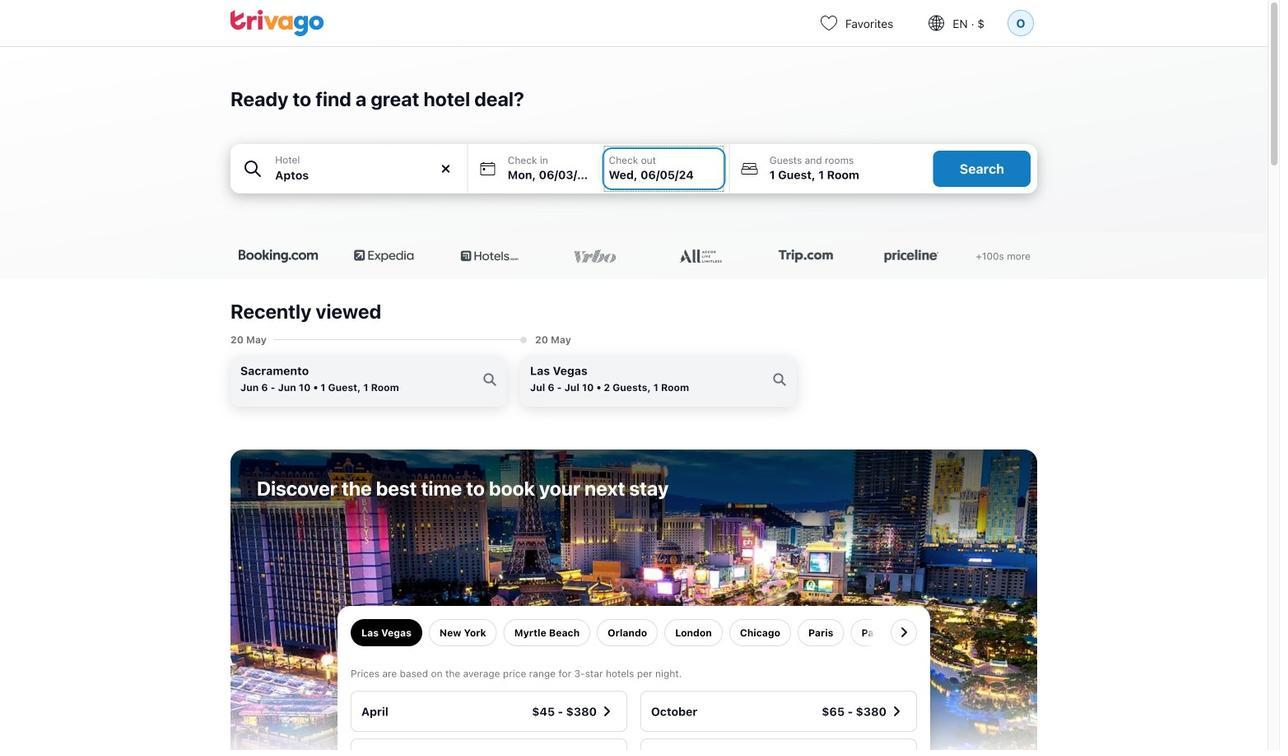 Task type: describe. For each thing, give the bounding box(es) containing it.
booking.com image
[[237, 250, 320, 263]]

trivago logo image
[[231, 10, 324, 36]]

vrbo image
[[554, 250, 636, 263]]



Task type: vqa. For each thing, say whether or not it's contained in the screenshot.
TRIP.COM image
yes



Task type: locate. For each thing, give the bounding box(es) containing it.
Where to? search field
[[275, 167, 458, 184]]

None field
[[231, 144, 468, 194]]

priceline image
[[871, 250, 953, 263]]

clear image
[[439, 161, 454, 176]]

trip.com image
[[765, 250, 847, 263]]

expedia image
[[343, 250, 425, 263]]

hotels.com image
[[448, 250, 531, 263]]

accor image
[[659, 250, 742, 263]]



